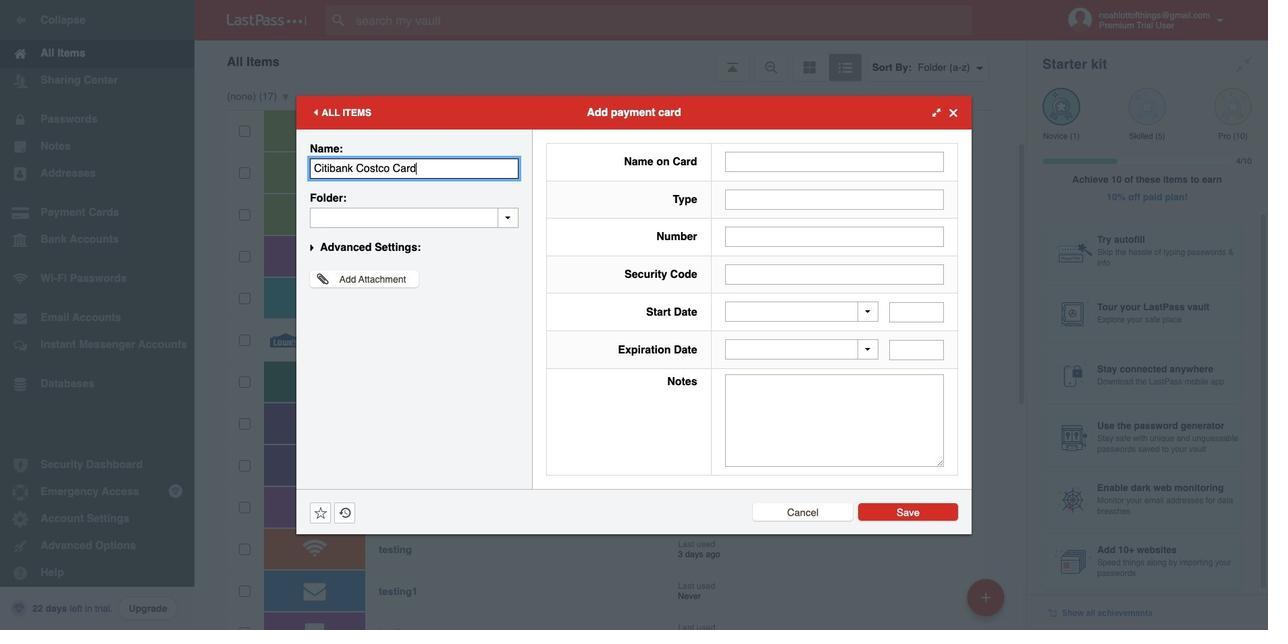 Task type: locate. For each thing, give the bounding box(es) containing it.
new item image
[[981, 593, 991, 603]]

None text field
[[725, 152, 944, 172], [310, 159, 519, 179], [310, 208, 519, 228], [725, 227, 944, 247], [725, 375, 944, 467], [725, 152, 944, 172], [310, 159, 519, 179], [310, 208, 519, 228], [725, 227, 944, 247], [725, 375, 944, 467]]

None text field
[[725, 190, 944, 210], [725, 265, 944, 285], [889, 302, 944, 323], [889, 340, 944, 361], [725, 190, 944, 210], [725, 265, 944, 285], [889, 302, 944, 323], [889, 340, 944, 361]]

dialog
[[297, 96, 972, 535]]

lastpass image
[[227, 14, 307, 26]]

main navigation navigation
[[0, 0, 195, 631]]



Task type: describe. For each thing, give the bounding box(es) containing it.
Search search field
[[326, 5, 999, 35]]

new item navigation
[[962, 575, 1013, 631]]

search my vault text field
[[326, 5, 999, 35]]

vault options navigation
[[195, 41, 1027, 81]]



